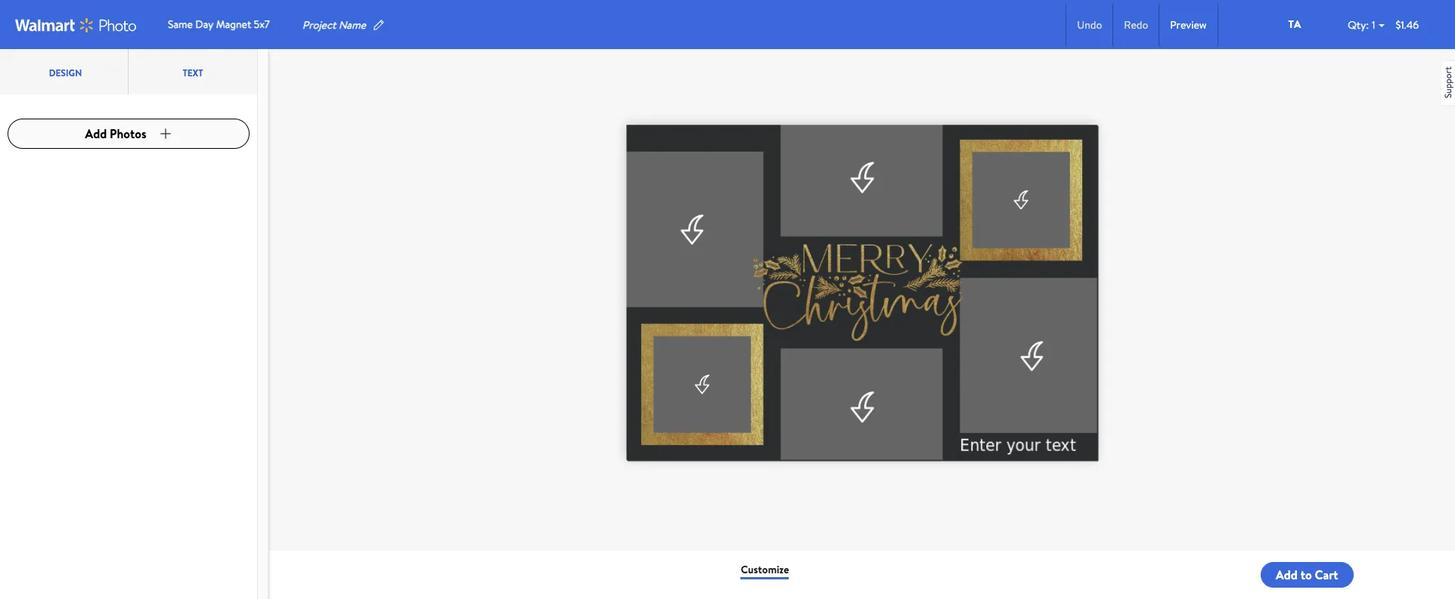 Task type: describe. For each thing, give the bounding box(es) containing it.
$1.46
[[1396, 18, 1419, 33]]

name
[[339, 17, 366, 32]]

pencil alt image
[[372, 18, 386, 32]]

design button
[[0, 49, 129, 95]]

tab list containing design
[[0, 49, 257, 95]]

add for add to cart
[[1276, 567, 1298, 584]]

design
[[49, 66, 82, 79]]

add to cart button
[[1261, 563, 1354, 589]]

magnet
[[216, 16, 251, 31]]

text
[[183, 66, 203, 79]]

add photos tab list
[[7, 119, 250, 421]]

day
[[195, 16, 214, 31]]

add photos
[[85, 126, 146, 142]]

plus image
[[159, 127, 172, 141]]



Task type: vqa. For each thing, say whether or not it's contained in the screenshot.
the left the Add
yes



Task type: locate. For each thing, give the bounding box(es) containing it.
support link
[[1442, 61, 1456, 105]]

same
[[168, 16, 193, 31]]

customize
[[741, 563, 789, 578]]

tab list
[[0, 49, 257, 95]]

add to cart
[[1276, 567, 1339, 584]]

add left to
[[1276, 567, 1298, 584]]

add for add photos
[[85, 126, 107, 142]]

text button
[[129, 49, 257, 95]]

5x7
[[254, 16, 270, 31]]

preview button
[[1159, 2, 1218, 48]]

same day magnet 5x7
[[168, 16, 270, 31]]

total $1.46 element
[[1396, 18, 1419, 33]]

1
[[1372, 17, 1376, 32]]

preview
[[1171, 17, 1207, 32]]

add
[[85, 126, 107, 142], [1276, 567, 1298, 584]]

1 horizontal spatial add
[[1276, 567, 1298, 584]]

cart
[[1315, 567, 1339, 584]]

to
[[1301, 567, 1312, 584]]

add inside "tab list"
[[85, 126, 107, 142]]

project
[[302, 17, 336, 32]]

ta button
[[1271, 11, 1319, 39]]

project name button
[[302, 16, 417, 34]]

photos
[[110, 126, 146, 142]]

1 vertical spatial add
[[1276, 567, 1298, 584]]

ta
[[1289, 16, 1301, 31]]

qty: 1
[[1348, 17, 1376, 32]]

qty:
[[1348, 17, 1369, 32]]

support
[[1442, 67, 1455, 98]]

0 horizontal spatial add
[[85, 126, 107, 142]]

add photos button
[[7, 119, 250, 149]]

project name
[[302, 17, 366, 32]]

0 vertical spatial add
[[85, 126, 107, 142]]

add left photos
[[85, 126, 107, 142]]



